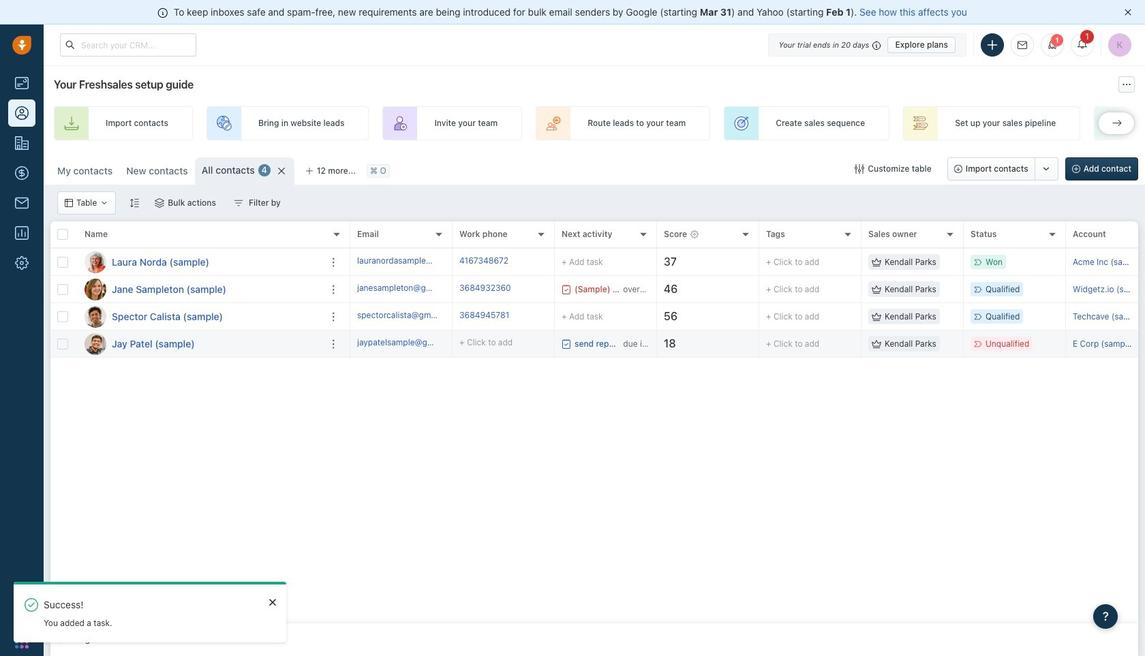 Task type: locate. For each thing, give the bounding box(es) containing it.
freshworks switcher image
[[15, 635, 29, 649]]

close image
[[269, 599, 276, 607]]

group
[[948, 158, 1059, 181]]

press space to select this row. row
[[50, 249, 351, 276], [351, 249, 1146, 276], [50, 276, 351, 303], [351, 276, 1146, 303], [50, 303, 351, 331], [351, 303, 1146, 331], [50, 331, 351, 358], [351, 331, 1146, 358]]

close image
[[1125, 9, 1132, 16]]

1 row group from the left
[[50, 249, 351, 358]]

phone image
[[15, 605, 29, 619]]

row group
[[50, 249, 351, 358], [351, 249, 1146, 358]]

row
[[50, 222, 351, 249]]

container_wx8msf4aqz5i3rn1 image
[[855, 164, 865, 174], [65, 199, 73, 207], [562, 285, 571, 294], [872, 285, 882, 294], [872, 312, 882, 322], [562, 339, 571, 349]]

2 row group from the left
[[351, 249, 1146, 358]]

s image
[[85, 306, 106, 328]]

container_wx8msf4aqz5i3rn1 image
[[155, 198, 165, 208], [234, 198, 243, 208], [100, 199, 109, 207], [872, 257, 882, 267], [872, 339, 882, 349]]

j image
[[85, 333, 106, 355]]

Search your CRM... text field
[[60, 33, 196, 57]]

j image
[[85, 279, 106, 300]]

send email image
[[1018, 41, 1028, 50]]

grid
[[50, 222, 1146, 624]]

column header
[[78, 222, 351, 249]]



Task type: describe. For each thing, give the bounding box(es) containing it.
phone element
[[8, 598, 35, 625]]

style_myh0__igzzd8unmi image
[[130, 198, 139, 208]]

l image
[[85, 251, 106, 273]]



Task type: vqa. For each thing, say whether or not it's contained in the screenshot.
"Hotspot (open by clicking or pressing space/enter)" alert dialog on the top of page
no



